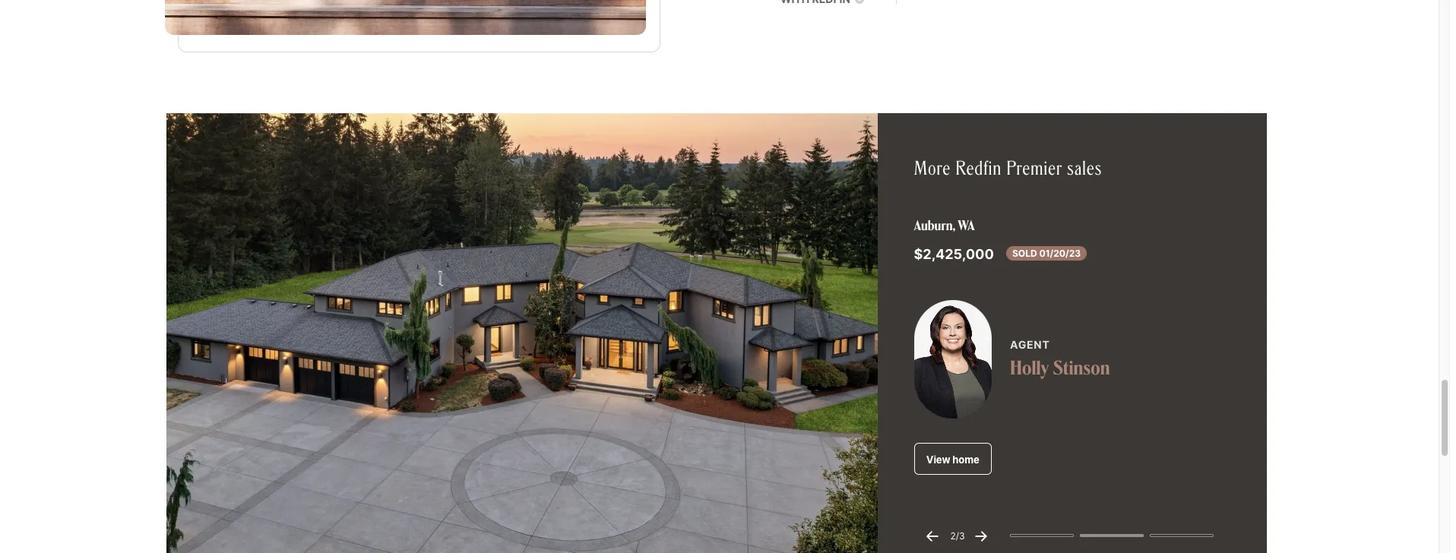 Task type: describe. For each thing, give the bounding box(es) containing it.
premier
[[1007, 155, 1063, 180]]

01/20/23
[[1040, 248, 1082, 260]]

agent
[[1011, 338, 1051, 351]]

auburn
[[914, 217, 953, 234]]

agent holly stinson
[[1011, 338, 1111, 380]]

$2,425,000
[[914, 247, 995, 263]]

2
[[951, 531, 956, 542]]

more redfin premier sales
[[914, 155, 1103, 180]]

stinson
[[1053, 355, 1111, 380]]

redfin
[[956, 155, 1002, 180]]

2 / 3
[[951, 531, 966, 542]]

wa
[[958, 217, 975, 234]]

view
[[927, 454, 951, 466]]



Task type: locate. For each thing, give the bounding box(es) containing it.
redfin agent image
[[914, 300, 992, 419]]

more
[[914, 155, 951, 180]]

3
[[960, 531, 966, 542]]

home
[[953, 454, 980, 466]]

sales
[[1068, 155, 1103, 180]]

view home
[[927, 454, 980, 466]]

holly stinson link
[[1011, 355, 1111, 380]]

/
[[956, 531, 960, 542]]

,
[[953, 217, 956, 234]]

sold 01/20/23
[[1013, 248, 1082, 260]]

auburn , wa
[[914, 217, 975, 234]]

sold
[[1013, 248, 1038, 260]]

holly
[[1011, 355, 1049, 380]]

view home button
[[914, 443, 992, 475]]



Task type: vqa. For each thing, say whether or not it's contained in the screenshot.
right Change
no



